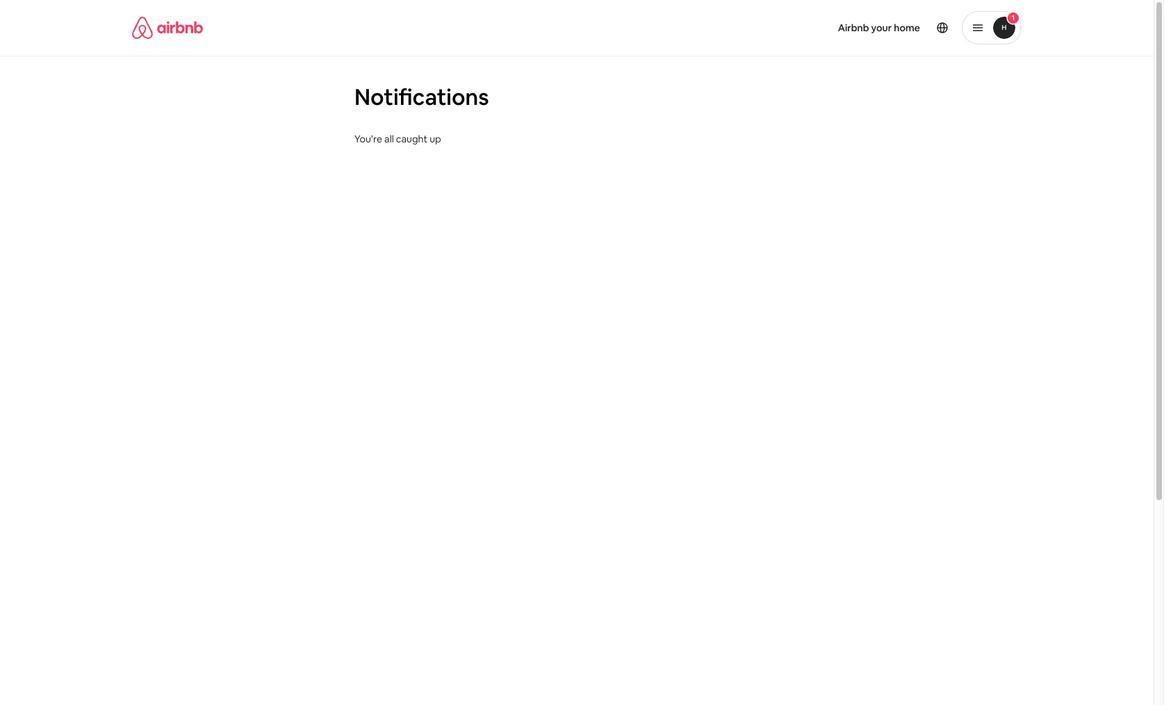 Task type: describe. For each thing, give the bounding box(es) containing it.
profile element
[[594, 0, 1022, 56]]

you're all caught up
[[355, 133, 441, 145]]

your
[[872, 22, 892, 34]]

caught
[[396, 133, 428, 145]]

up
[[430, 133, 441, 145]]

notifications
[[355, 83, 489, 111]]

1 button
[[962, 11, 1022, 44]]

you're
[[355, 133, 382, 145]]



Task type: locate. For each thing, give the bounding box(es) containing it.
home
[[894, 22, 920, 34]]

airbnb your home link
[[830, 13, 929, 42]]

1
[[1012, 13, 1015, 22]]

all
[[384, 133, 394, 145]]

airbnb your home
[[838, 22, 920, 34]]

airbnb
[[838, 22, 869, 34]]



Task type: vqa. For each thing, say whether or not it's contained in the screenshot.
running
no



